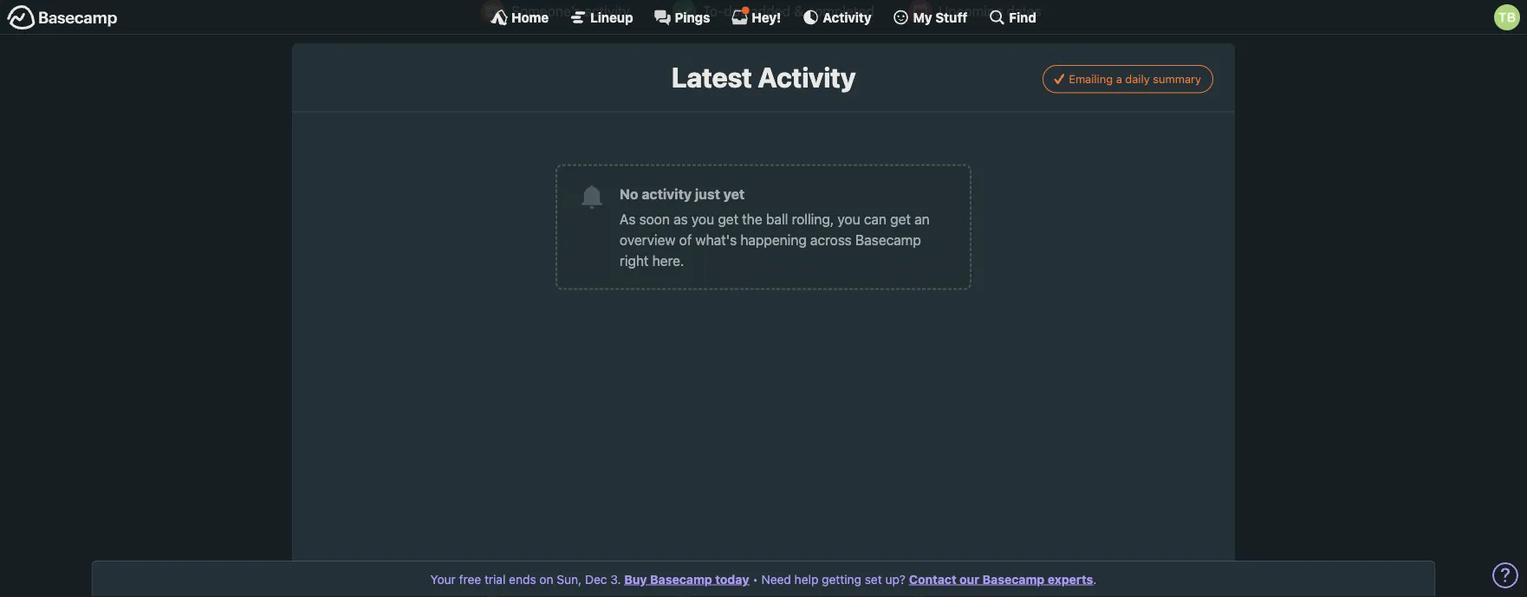 Task type: locate. For each thing, give the bounding box(es) containing it.
buy
[[624, 572, 647, 586]]

activity down &
[[758, 61, 856, 94]]

emailing a daily summary button
[[1043, 65, 1214, 93]]

completed
[[808, 3, 874, 20]]

basecamp
[[856, 231, 921, 248], [650, 572, 712, 586], [983, 572, 1045, 586]]

tim burton image
[[1495, 4, 1521, 30]]

todo image
[[672, 0, 697, 23]]

basecamp down can
[[856, 231, 921, 248]]

latest
[[672, 61, 752, 94]]

1 horizontal spatial basecamp
[[856, 231, 921, 248]]

emailing
[[1069, 72, 1113, 85]]

get up what's
[[718, 211, 739, 227]]

as
[[620, 211, 636, 227]]

1 horizontal spatial activity
[[642, 185, 692, 202]]

my stuff button
[[893, 9, 968, 26]]

daily
[[1126, 72, 1150, 85]]

get
[[718, 211, 739, 227], [891, 211, 911, 227]]

0 horizontal spatial you
[[692, 211, 714, 227]]

3.
[[611, 572, 621, 586]]

0 horizontal spatial activity
[[585, 3, 630, 20]]

find button
[[989, 9, 1037, 26]]

getting
[[822, 572, 862, 586]]

need
[[762, 572, 791, 586]]

emailing a daily summary
[[1069, 72, 1202, 85]]

basecamp right our
[[983, 572, 1045, 586]]

you right the as
[[692, 211, 714, 227]]

your free trial ends on sun, dec  3. buy basecamp today • need help getting set up? contact our basecamp experts .
[[431, 572, 1097, 586]]

activity
[[585, 3, 630, 20], [642, 185, 692, 202]]

0 vertical spatial activity
[[823, 10, 872, 25]]

someone's activity
[[512, 3, 630, 20]]

to-dos added & completed
[[703, 3, 874, 20]]

stuff
[[936, 10, 968, 25]]

the
[[742, 211, 763, 227]]

across
[[811, 231, 852, 248]]

1 vertical spatial activity
[[642, 185, 692, 202]]

my
[[913, 10, 933, 25]]

1 horizontal spatial get
[[891, 211, 911, 227]]

upcoming dates
[[939, 3, 1042, 20]]

activity for someone's
[[585, 3, 630, 20]]

dec
[[585, 572, 607, 586]]

main element
[[0, 0, 1528, 35]]

activity inside no activity just yet as soon as you get the ball rolling, you can get an overview of what's happening across basecamp right here.
[[642, 185, 692, 202]]

our
[[960, 572, 980, 586]]

someone's
[[512, 3, 581, 20]]

activity right &
[[823, 10, 872, 25]]

ball
[[766, 211, 788, 227]]

here.
[[652, 252, 684, 269]]

upcoming dates link
[[900, 0, 1055, 30]]

home
[[512, 10, 549, 25]]

latest activity
[[672, 61, 856, 94]]

lineup
[[591, 10, 633, 25]]

0 horizontal spatial get
[[718, 211, 739, 227]]

ends
[[509, 572, 536, 586]]

a
[[1116, 72, 1122, 85]]

1 vertical spatial activity
[[758, 61, 856, 94]]

up?
[[886, 572, 906, 586]]

your
[[431, 572, 456, 586]]

an
[[915, 211, 930, 227]]

you left can
[[838, 211, 861, 227]]

switch accounts image
[[7, 4, 118, 31]]

to-dos added & completed link
[[664, 0, 887, 30]]

just
[[695, 185, 720, 202]]

basecamp right buy
[[650, 572, 712, 586]]

activity link
[[802, 9, 872, 26]]

activity
[[823, 10, 872, 25], [758, 61, 856, 94]]

activity right someone's
[[585, 3, 630, 20]]

pings
[[675, 10, 710, 25]]

no
[[620, 185, 639, 202]]

activity up the soon at left top
[[642, 185, 692, 202]]

2 horizontal spatial basecamp
[[983, 572, 1045, 586]]

you
[[692, 211, 714, 227], [838, 211, 861, 227]]

0 vertical spatial activity
[[585, 3, 630, 20]]

hey!
[[752, 10, 781, 25]]

get left an
[[891, 211, 911, 227]]

1 horizontal spatial you
[[838, 211, 861, 227]]

activity inside someone's activity link
[[585, 3, 630, 20]]

my stuff
[[913, 10, 968, 25]]



Task type: describe. For each thing, give the bounding box(es) containing it.
as
[[674, 211, 688, 227]]

contact our basecamp experts link
[[909, 572, 1093, 586]]

help
[[795, 572, 819, 586]]

yet
[[724, 185, 745, 202]]

0 horizontal spatial basecamp
[[650, 572, 712, 586]]

right
[[620, 252, 649, 269]]

soon
[[639, 211, 670, 227]]

overview
[[620, 231, 676, 248]]

no activity just yet as soon as you get the ball rolling, you can get an overview of what's happening across basecamp right here.
[[620, 185, 930, 269]]

sun,
[[557, 572, 582, 586]]

happening
[[741, 231, 807, 248]]

.
[[1093, 572, 1097, 586]]

to-
[[703, 3, 724, 20]]

added
[[751, 3, 791, 20]]

free
[[459, 572, 481, 586]]

1 you from the left
[[692, 211, 714, 227]]

buy basecamp today link
[[624, 572, 749, 586]]

•
[[753, 572, 758, 586]]

&
[[794, 3, 804, 20]]

pings button
[[654, 9, 710, 26]]

schedule image
[[908, 0, 933, 23]]

activity for no
[[642, 185, 692, 202]]

set
[[865, 572, 882, 586]]

hey! button
[[731, 6, 781, 26]]

on
[[540, 572, 554, 586]]

2 get from the left
[[891, 211, 911, 227]]

lineup link
[[570, 9, 633, 26]]

can
[[864, 211, 887, 227]]

upcoming
[[939, 3, 1003, 20]]

contact
[[909, 572, 957, 586]]

of
[[679, 231, 692, 248]]

2 you from the left
[[838, 211, 861, 227]]

what's
[[696, 231, 737, 248]]

activity inside 'link'
[[823, 10, 872, 25]]

find
[[1009, 10, 1037, 25]]

trial
[[485, 572, 506, 586]]

person report image
[[481, 0, 506, 23]]

experts
[[1048, 572, 1093, 586]]

basecamp inside no activity just yet as soon as you get the ball rolling, you can get an overview of what's happening across basecamp right here.
[[856, 231, 921, 248]]

home link
[[491, 9, 549, 26]]

summary
[[1153, 72, 1202, 85]]

rolling,
[[792, 211, 834, 227]]

dos
[[724, 3, 747, 20]]

someone's activity link
[[473, 0, 651, 30]]

1 get from the left
[[718, 211, 739, 227]]

dates
[[1007, 3, 1042, 20]]

today
[[715, 572, 749, 586]]



Task type: vqa. For each thing, say whether or not it's contained in the screenshot.
OK, we saved those changes!
no



